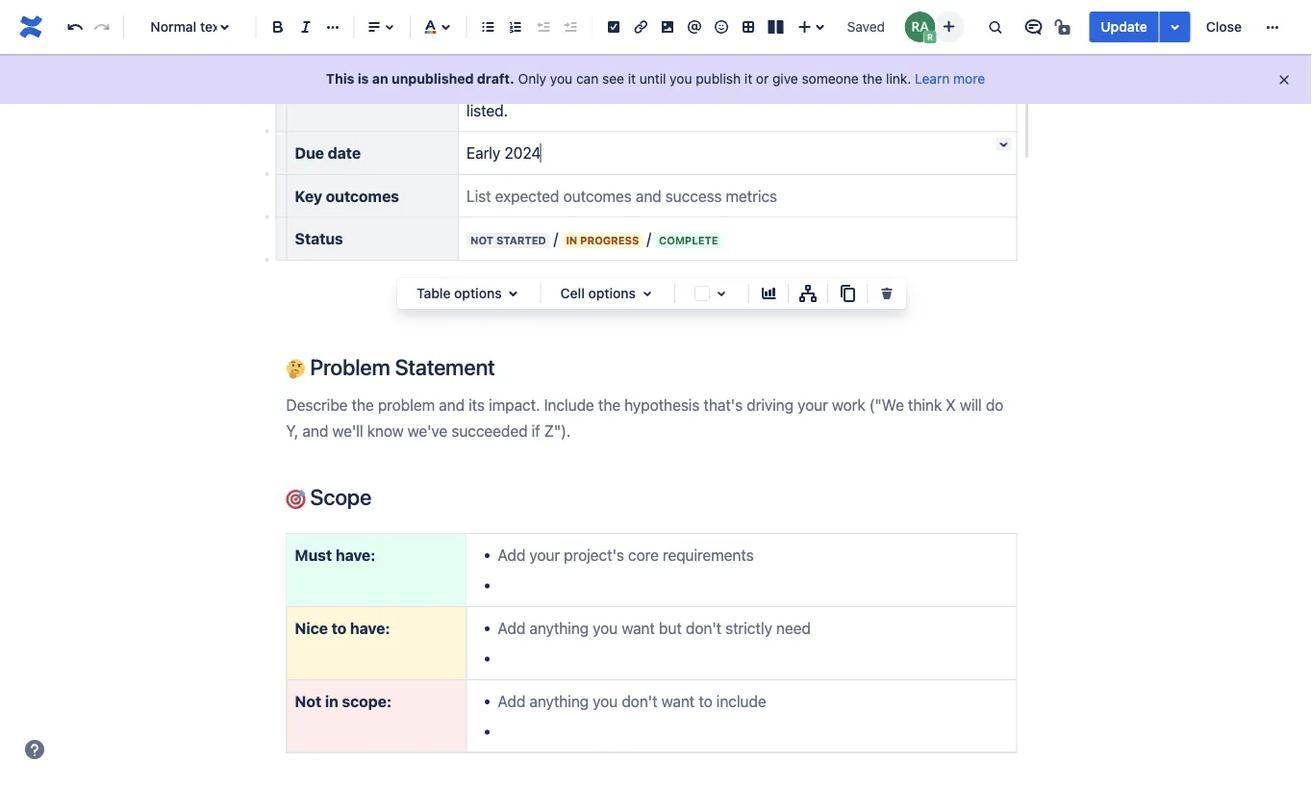 Task type: locate. For each thing, give the bounding box(es) containing it.
more image
[[1262, 15, 1285, 39]]

2024
[[505, 144, 541, 162]]

2 it from the left
[[745, 71, 753, 87]]

numbered list ⌘⇧7 image
[[504, 15, 527, 39]]

options right "table"
[[454, 285, 502, 301]]

0 horizontal spatial expand dropdown menu image
[[502, 282, 525, 305]]

the
[[863, 71, 883, 87], [593, 75, 615, 93], [886, 75, 908, 93]]

1 horizontal spatial expand dropdown menu image
[[636, 282, 659, 305]]

options right cell
[[589, 285, 636, 301]]

not
[[471, 234, 494, 247]]

or
[[757, 71, 769, 87]]

key outcomes
[[295, 187, 399, 205]]

options
[[454, 285, 502, 301], [589, 285, 636, 301]]

0 horizontal spatial options
[[454, 285, 502, 301]]

normal text button
[[132, 6, 248, 48]]

it left "or"
[[745, 71, 753, 87]]

comment icon image
[[1023, 15, 1046, 39]]

problem
[[310, 354, 390, 380]]

layouts image
[[765, 15, 788, 39]]

1 horizontal spatial options
[[589, 285, 636, 301]]

table options
[[417, 285, 502, 301]]

have: right must
[[336, 546, 376, 564]]

this is an unpublished draft. only you can see it until you publish it or give someone the link. learn more
[[326, 71, 986, 87]]

can
[[577, 71, 599, 87]]

1 expand dropdown menu image from the left
[[502, 282, 525, 305]]

saved
[[848, 19, 886, 35]]

remove image
[[876, 282, 899, 305]]

1 horizontal spatial it
[[745, 71, 753, 87]]

expand dropdown menu image for cell options
[[636, 282, 659, 305]]

listed.
[[467, 101, 508, 119]]

scope:
[[342, 692, 392, 710]]

you
[[550, 71, 573, 87], [670, 71, 693, 87]]

0 horizontal spatial /
[[554, 229, 559, 248]]

to right have
[[761, 75, 775, 93]]

table
[[417, 285, 451, 301]]

problem statement
[[306, 354, 495, 380]]

as
[[988, 75, 1003, 93]]

1 horizontal spatial in
[[566, 234, 578, 247]]

to
[[542, 75, 556, 93], [761, 75, 775, 93], [868, 75, 882, 93], [332, 619, 347, 637]]

in right not
[[325, 692, 339, 710]]

2 you from the left
[[670, 71, 693, 87]]

indent tab image
[[559, 15, 582, 39]]

0 horizontal spatial it
[[628, 71, 636, 87]]

:thinking: image
[[286, 359, 306, 379], [286, 359, 306, 379]]

progress
[[581, 234, 639, 247]]

shipments.
[[619, 75, 695, 93]]

link image
[[629, 15, 652, 39]]

table options button
[[405, 282, 533, 305]]

more
[[954, 71, 986, 87]]

it
[[628, 71, 636, 87], [745, 71, 753, 87]]

bold ⌘b image
[[267, 15, 290, 39]]

expand dropdown menu image
[[502, 282, 525, 305], [636, 282, 659, 305]]

0 horizontal spatial in
[[325, 692, 339, 710]]

until
[[640, 71, 666, 87]]

to left ship at the top left of page
[[542, 75, 556, 93]]

update button
[[1090, 12, 1160, 42]]

publish
[[696, 71, 741, 87]]

mention image
[[683, 15, 707, 39]]

have:
[[336, 546, 376, 564], [350, 619, 390, 637]]

to right "nice"
[[332, 619, 347, 637]]

not in scope:
[[295, 692, 392, 710]]

manage connected data image
[[797, 282, 820, 305]]

in
[[566, 234, 578, 247], [325, 692, 339, 710]]

you left can
[[550, 71, 573, 87]]

normal
[[150, 19, 197, 35]]

statement
[[395, 354, 495, 380]]

cell options button
[[549, 282, 667, 305]]

complete
[[659, 234, 719, 247]]

make
[[467, 75, 504, 93]]

the left learn
[[886, 75, 908, 93]]

in left progress
[[566, 234, 578, 247]]

must
[[295, 546, 332, 564]]

/
[[554, 229, 559, 248], [647, 229, 652, 248]]

expand dropdown menu image down progress
[[636, 282, 659, 305]]

0 horizontal spatial you
[[550, 71, 573, 87]]

1 options from the left
[[454, 285, 502, 301]]

options for cell options
[[589, 285, 636, 301]]

it right see
[[628, 71, 636, 87]]

0 vertical spatial in
[[566, 234, 578, 247]]

2 horizontal spatial the
[[886, 75, 908, 93]]

see
[[603, 71, 625, 87]]

expand dropdown menu image for table options
[[502, 282, 525, 305]]

1 horizontal spatial you
[[670, 71, 693, 87]]

2 options from the left
[[589, 285, 636, 301]]

expand dropdown menu image down started
[[502, 282, 525, 305]]

date
[[328, 144, 361, 162]]

2 expand dropdown menu image from the left
[[636, 282, 659, 305]]

them
[[829, 75, 864, 93]]

unpublished
[[392, 71, 474, 87]]

not
[[295, 692, 322, 710]]

help image
[[23, 738, 46, 761]]

1 you from the left
[[550, 71, 573, 87]]

the left link.
[[863, 71, 883, 87]]

have: right "nice"
[[350, 619, 390, 637]]

editable content region
[[256, 0, 1049, 769]]

:dart: image
[[286, 490, 306, 509], [286, 490, 306, 509]]

close
[[1207, 19, 1243, 35]]

close button
[[1195, 12, 1254, 42]]

more formatting image
[[321, 15, 344, 39]]

no restrictions image
[[1053, 15, 1076, 39]]

2 / from the left
[[647, 229, 652, 248]]

1 horizontal spatial the
[[863, 71, 883, 87]]

in inside not started / in progress / complete
[[566, 234, 578, 247]]

1 horizontal spatial /
[[647, 229, 652, 248]]

you right until
[[670, 71, 693, 87]]

learn
[[915, 71, 950, 87]]

an
[[372, 71, 389, 87]]

add image, video, or file image
[[656, 15, 680, 39]]

dismiss image
[[1277, 72, 1293, 88]]

confluence image
[[15, 12, 46, 42], [15, 12, 46, 42]]

nice
[[295, 619, 328, 637]]

ruby anderson image
[[905, 12, 936, 42]]

0 vertical spatial have:
[[336, 546, 376, 564]]

/ right progress
[[647, 229, 652, 248]]

/ right started
[[554, 229, 559, 248]]

the right ship at the top left of page
[[593, 75, 615, 93]]



Task type: vqa. For each thing, say whether or not it's contained in the screenshot.
1
no



Task type: describe. For each thing, give the bounding box(es) containing it.
1 vertical spatial in
[[325, 692, 339, 710]]

table image
[[738, 15, 761, 39]]

sally
[[467, 32, 499, 50]]

objective
[[295, 75, 365, 93]]

options for table options
[[454, 285, 502, 301]]

draft.
[[477, 71, 515, 87]]

cell
[[561, 285, 585, 301]]

not started / in progress / complete
[[471, 229, 719, 248]]

text
[[200, 19, 225, 35]]

action item image
[[602, 15, 625, 39]]

have
[[725, 75, 757, 93]]

1 / from the left
[[554, 229, 559, 248]]

only
[[518, 71, 547, 87]]

we
[[699, 75, 721, 93]]

align left image
[[363, 15, 386, 39]]

1 it from the left
[[628, 71, 636, 87]]

make sure to ship the shipments. we have to deliver them to the addresses as listed.
[[467, 75, 1007, 119]]

due
[[295, 144, 324, 162]]

normal text
[[150, 19, 225, 35]]

ship
[[560, 75, 589, 93]]

cell background image
[[710, 282, 733, 305]]

outdent ⇧tab image
[[532, 15, 555, 39]]

someone
[[802, 71, 859, 87]]

give
[[773, 71, 799, 87]]

this
[[326, 71, 355, 87]]

chart image
[[758, 282, 781, 305]]

invite to edit image
[[938, 15, 961, 38]]

status
[[295, 229, 343, 248]]

nice to have:
[[295, 619, 390, 637]]

started
[[497, 234, 546, 247]]

cell options
[[561, 285, 636, 301]]

to left link.
[[868, 75, 882, 93]]

redo ⌘⇧z image
[[90, 15, 114, 39]]

scope
[[306, 484, 372, 510]]

early 2024
[[467, 144, 541, 162]]

undo ⌘z image
[[64, 15, 87, 39]]

deliver
[[779, 75, 825, 93]]

bullet list ⌘⇧8 image
[[477, 15, 500, 39]]

1 vertical spatial have:
[[350, 619, 390, 637]]

must have:
[[295, 546, 376, 564]]

learn more link
[[915, 71, 986, 87]]

adjust update settings image
[[1164, 15, 1188, 39]]

update
[[1101, 19, 1148, 35]]

emoji image
[[711, 15, 734, 39]]

due date
[[295, 144, 361, 162]]

link.
[[887, 71, 912, 87]]

outcomes
[[326, 187, 399, 205]]

copy image
[[836, 282, 860, 305]]

italic ⌘i image
[[294, 15, 317, 39]]

key
[[295, 187, 322, 205]]

sure
[[508, 75, 538, 93]]

0 horizontal spatial the
[[593, 75, 615, 93]]

find and replace image
[[984, 15, 1007, 39]]

addresses
[[912, 75, 984, 93]]

early
[[467, 144, 501, 162]]

is
[[358, 71, 369, 87]]



